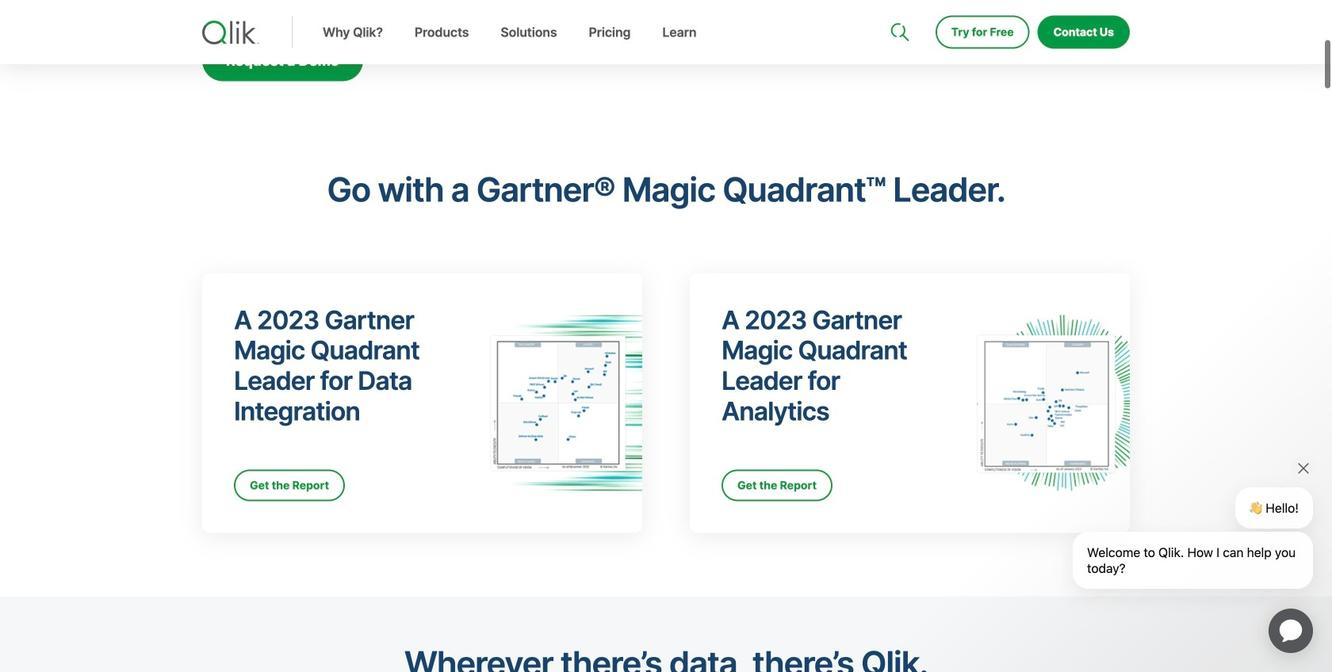 Task type: locate. For each thing, give the bounding box(es) containing it.
application
[[1250, 590, 1332, 672]]

qlik image
[[202, 21, 259, 44]]

login image
[[1079, 0, 1092, 13]]



Task type: describe. For each thing, give the bounding box(es) containing it.
support image
[[892, 0, 905, 13]]



